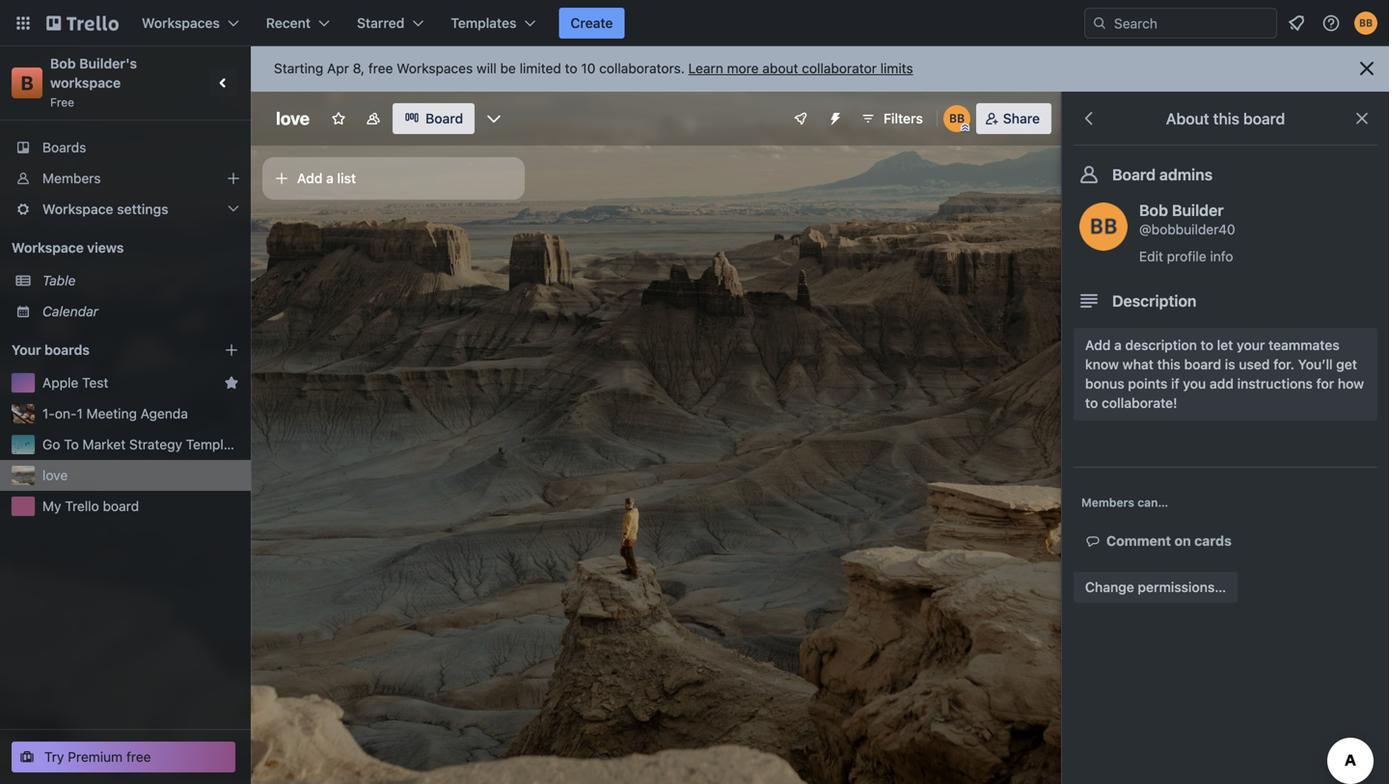 Task type: vqa. For each thing, say whether or not it's contained in the screenshot.
the love
yes



Task type: locate. For each thing, give the bounding box(es) containing it.
to down bonus
[[1086, 395, 1099, 411]]

1 vertical spatial bob
[[1140, 201, 1169, 220]]

2 vertical spatial to
[[1086, 395, 1099, 411]]

board left customize views image
[[426, 110, 463, 126]]

8,
[[353, 60, 365, 76]]

admins
[[1160, 166, 1213, 184]]

0 horizontal spatial a
[[326, 170, 334, 186]]

what
[[1123, 357, 1154, 373]]

1 horizontal spatial workspaces
[[397, 60, 473, 76]]

0 horizontal spatial board
[[426, 110, 463, 126]]

bob inside bob builder @bobbuilder40
[[1140, 201, 1169, 220]]

add inside button
[[297, 170, 323, 186]]

bob builder (bobbuilder40) image left edit
[[1080, 203, 1128, 251]]

workspace
[[50, 75, 121, 91]]

this right about
[[1214, 110, 1240, 128]]

workspace inside popup button
[[42, 201, 113, 217]]

1 vertical spatial board
[[1113, 166, 1156, 184]]

1 horizontal spatial members
[[1082, 496, 1135, 510]]

0 vertical spatial add
[[297, 170, 323, 186]]

workspaces button
[[130, 8, 251, 39]]

add up know
[[1086, 337, 1111, 353]]

0 vertical spatial board
[[426, 110, 463, 126]]

members up 'sm' image
[[1082, 496, 1135, 510]]

trello
[[65, 498, 99, 514]]

1 vertical spatial love
[[42, 468, 68, 483]]

workspaces up workspace navigation collapse icon
[[142, 15, 220, 31]]

0 vertical spatial this
[[1214, 110, 1240, 128]]

0 vertical spatial bob builder (bobbuilder40) image
[[1355, 12, 1378, 35]]

share button
[[976, 103, 1052, 134]]

let
[[1218, 337, 1234, 353]]

add a description to let your teammates know what this board is used for. you'll get bonus points if you add instructions for how to collaborate!
[[1086, 337, 1365, 411]]

1 horizontal spatial free
[[368, 60, 393, 76]]

1 vertical spatial board
[[1185, 357, 1222, 373]]

board down the love link
[[103, 498, 139, 514]]

0 horizontal spatial add
[[297, 170, 323, 186]]

open information menu image
[[1322, 14, 1341, 33]]

cards
[[1195, 533, 1232, 549]]

board admins
[[1113, 166, 1213, 184]]

1 vertical spatial members
[[1082, 496, 1135, 510]]

bob builder's workspace free
[[50, 55, 141, 109]]

1 horizontal spatial this
[[1214, 110, 1240, 128]]

add left list
[[297, 170, 323, 186]]

workspace for workspace settings
[[42, 201, 113, 217]]

1 vertical spatial free
[[126, 749, 151, 765]]

love left the star or unstar board image
[[276, 108, 310, 129]]

0 vertical spatial a
[[326, 170, 334, 186]]

comment on cards
[[1107, 533, 1232, 549]]

add a description to let your teammates know what this board is used for. you'll get bonus points if you add instructions for how to collaborate! link
[[1074, 328, 1378, 421]]

2 horizontal spatial bob builder (bobbuilder40) image
[[1355, 12, 1378, 35]]

1 horizontal spatial a
[[1115, 337, 1122, 353]]

apple test link
[[42, 373, 216, 393]]

table
[[42, 273, 76, 289]]

change permissions…
[[1086, 580, 1227, 595]]

workspace up table
[[12, 240, 84, 256]]

a inside button
[[326, 170, 334, 186]]

bob builder (bobbuilder40) image
[[1355, 12, 1378, 35], [944, 105, 971, 132], [1080, 203, 1128, 251]]

board
[[1244, 110, 1286, 128], [1185, 357, 1222, 373], [103, 498, 139, 514]]

filters
[[884, 110, 923, 126]]

1 horizontal spatial love
[[276, 108, 310, 129]]

create
[[571, 15, 613, 31]]

a up know
[[1115, 337, 1122, 353]]

love
[[276, 108, 310, 129], [42, 468, 68, 483]]

boards
[[42, 139, 86, 155]]

workspaces up 'board' link
[[397, 60, 473, 76]]

0 horizontal spatial this
[[1158, 357, 1181, 373]]

Board name text field
[[266, 103, 319, 134]]

to
[[565, 60, 578, 76], [1201, 337, 1214, 353], [1086, 395, 1099, 411]]

edit
[[1140, 248, 1164, 264]]

board
[[426, 110, 463, 126], [1113, 166, 1156, 184]]

0 horizontal spatial members
[[42, 170, 101, 186]]

to left 10
[[565, 60, 578, 76]]

edit profile info
[[1140, 248, 1234, 264]]

instructions
[[1238, 376, 1313, 392]]

0 horizontal spatial to
[[565, 60, 578, 76]]

1 vertical spatial workspace
[[12, 240, 84, 256]]

0 horizontal spatial workspaces
[[142, 15, 220, 31]]

1 vertical spatial bob builder (bobbuilder40) image
[[944, 105, 971, 132]]

starting apr 8, free workspaces will be limited to 10 collaborators. learn more about collaborator limits
[[274, 60, 914, 76]]

1 vertical spatial add
[[1086, 337, 1111, 353]]

add a list
[[297, 170, 356, 186]]

can…
[[1138, 496, 1169, 510]]

bob
[[50, 55, 76, 71], [1140, 201, 1169, 220]]

1 horizontal spatial bob builder (bobbuilder40) image
[[1080, 203, 1128, 251]]

this up "if"
[[1158, 357, 1181, 373]]

views
[[87, 240, 124, 256]]

a inside add a description to let your teammates know what this board is used for. you'll get bonus points if you add instructions for how to collaborate!
[[1115, 337, 1122, 353]]

free right '8,'
[[368, 60, 393, 76]]

1 horizontal spatial board
[[1113, 166, 1156, 184]]

bob builder (bobbuilder40) image right filters on the right
[[944, 105, 971, 132]]

1 horizontal spatial board
[[1185, 357, 1222, 373]]

boards link
[[0, 132, 251, 163]]

edit profile info link
[[1140, 248, 1234, 264]]

apple
[[42, 375, 78, 391]]

know
[[1086, 357, 1119, 373]]

meeting
[[86, 406, 137, 422]]

1 horizontal spatial bob
[[1140, 201, 1169, 220]]

board right about
[[1244, 110, 1286, 128]]

free
[[50, 96, 74, 109]]

0 vertical spatial members
[[42, 170, 101, 186]]

for
[[1317, 376, 1335, 392]]

0 horizontal spatial free
[[126, 749, 151, 765]]

description
[[1113, 292, 1197, 310]]

workspace views
[[12, 240, 124, 256]]

bob builder's workspace link
[[50, 55, 141, 91]]

board for my trello board
[[103, 498, 139, 514]]

list
[[337, 170, 356, 186]]

board up 'you'
[[1185, 357, 1222, 373]]

about
[[763, 60, 799, 76]]

1 vertical spatial workspaces
[[397, 60, 473, 76]]

how
[[1338, 376, 1365, 392]]

0 vertical spatial love
[[276, 108, 310, 129]]

1 vertical spatial a
[[1115, 337, 1122, 353]]

bob for builder's
[[50, 55, 76, 71]]

2 vertical spatial board
[[103, 498, 139, 514]]

bob builder (bobbuilder40) image right open information menu image
[[1355, 12, 1378, 35]]

free right premium
[[126, 749, 151, 765]]

try premium free button
[[12, 742, 235, 773]]

1 horizontal spatial add
[[1086, 337, 1111, 353]]

your boards
[[12, 342, 90, 358]]

customize views image
[[485, 109, 504, 128]]

0 horizontal spatial board
[[103, 498, 139, 514]]

1-on-1 meeting agenda link
[[42, 404, 239, 424]]

0 vertical spatial workspace
[[42, 201, 113, 217]]

0 horizontal spatial bob
[[50, 55, 76, 71]]

0 vertical spatial bob
[[50, 55, 76, 71]]

0 vertical spatial workspaces
[[142, 15, 220, 31]]

workspace navigation collapse icon image
[[210, 69, 237, 97]]

collaborator
[[802, 60, 877, 76]]

members for members can…
[[1082, 496, 1135, 510]]

sm image
[[1084, 532, 1107, 551]]

1 vertical spatial to
[[1201, 337, 1214, 353]]

bob inside bob builder's workspace free
[[50, 55, 76, 71]]

members
[[42, 170, 101, 186], [1082, 496, 1135, 510]]

this
[[1214, 110, 1240, 128], [1158, 357, 1181, 373]]

workspace up workspace views
[[42, 201, 113, 217]]

0 vertical spatial board
[[1244, 110, 1286, 128]]

recent button
[[255, 8, 342, 39]]

to left let
[[1201, 337, 1214, 353]]

to
[[64, 437, 79, 453]]

add inside add a description to let your teammates know what this board is used for. you'll get bonus points if you add instructions for how to collaborate!
[[1086, 337, 1111, 353]]

change
[[1086, 580, 1135, 595]]

you'll
[[1299, 357, 1333, 373]]

bob up workspace
[[50, 55, 76, 71]]

go
[[42, 437, 60, 453]]

2 horizontal spatial to
[[1201, 337, 1214, 353]]

collaborate!
[[1102, 395, 1178, 411]]

board inside add a description to let your teammates know what this board is used for. you'll get bonus points if you add instructions for how to collaborate!
[[1185, 357, 1222, 373]]

0 vertical spatial free
[[368, 60, 393, 76]]

apple test
[[42, 375, 108, 391]]

bob down board admins
[[1140, 201, 1169, 220]]

0 horizontal spatial bob builder (bobbuilder40) image
[[944, 105, 971, 132]]

members down the boards
[[42, 170, 101, 186]]

love up my
[[42, 468, 68, 483]]

add
[[1210, 376, 1234, 392]]

permissions…
[[1138, 580, 1227, 595]]

0 notifications image
[[1285, 12, 1309, 35]]

board left admins
[[1113, 166, 1156, 184]]

2 horizontal spatial board
[[1244, 110, 1286, 128]]

a left list
[[326, 170, 334, 186]]

free
[[368, 60, 393, 76], [126, 749, 151, 765]]

1 vertical spatial this
[[1158, 357, 1181, 373]]

this inside add a description to let your teammates know what this board is used for. you'll get bonus points if you add instructions for how to collaborate!
[[1158, 357, 1181, 373]]

primary element
[[0, 0, 1390, 46]]

will
[[477, 60, 497, 76]]



Task type: describe. For each thing, give the bounding box(es) containing it.
board for about this board
[[1244, 110, 1286, 128]]

on-
[[55, 406, 77, 422]]

1-
[[42, 406, 55, 422]]

get
[[1337, 357, 1358, 373]]

calendar link
[[42, 302, 239, 321]]

apr
[[327, 60, 349, 76]]

agenda
[[141, 406, 188, 422]]

learn more about collaborator limits link
[[689, 60, 914, 76]]

profile
[[1167, 248, 1207, 264]]

bob builder @bobbuilder40
[[1140, 201, 1236, 237]]

my trello board link
[[42, 497, 239, 516]]

bonus
[[1086, 376, 1125, 392]]

collaborators.
[[599, 60, 685, 76]]

for.
[[1274, 357, 1295, 373]]

workspace settings
[[42, 201, 168, 217]]

is
[[1225, 357, 1236, 373]]

board for board admins
[[1113, 166, 1156, 184]]

members link
[[0, 163, 251, 194]]

try premium free
[[44, 749, 151, 765]]

change permissions… link
[[1074, 572, 1238, 603]]

a for description
[[1115, 337, 1122, 353]]

workspace visible image
[[366, 111, 381, 126]]

your
[[12, 342, 41, 358]]

my trello board
[[42, 498, 139, 514]]

you
[[1183, 376, 1207, 392]]

test
[[82, 375, 108, 391]]

10
[[581, 60, 596, 76]]

about this board
[[1167, 110, 1286, 128]]

board for board
[[426, 110, 463, 126]]

1 horizontal spatial to
[[1086, 395, 1099, 411]]

my
[[42, 498, 61, 514]]

workspaces inside dropdown button
[[142, 15, 220, 31]]

your
[[1237, 337, 1266, 353]]

search image
[[1092, 15, 1108, 31]]

teammates
[[1269, 337, 1340, 353]]

b
[[21, 71, 33, 94]]

your boards with 5 items element
[[12, 339, 195, 362]]

go to market strategy template link
[[42, 435, 243, 455]]

starred icon image
[[224, 375, 239, 391]]

add a list button
[[262, 157, 525, 200]]

back to home image
[[46, 8, 119, 39]]

add for add a description to let your teammates know what this board is used for. you'll get bonus points if you add instructions for how to collaborate!
[[1086, 337, 1111, 353]]

share
[[1003, 110, 1040, 126]]

limited
[[520, 60, 561, 76]]

b link
[[12, 68, 42, 98]]

this member is an admin of this board. image
[[961, 124, 970, 132]]

info
[[1211, 248, 1234, 264]]

market
[[82, 437, 126, 453]]

recent
[[266, 15, 311, 31]]

premium
[[68, 749, 123, 765]]

automation image
[[820, 103, 847, 130]]

@bobbuilder40
[[1140, 221, 1236, 237]]

add for add a list
[[297, 170, 323, 186]]

0 vertical spatial to
[[565, 60, 578, 76]]

0 horizontal spatial love
[[42, 468, 68, 483]]

builder
[[1172, 201, 1224, 220]]

starting
[[274, 60, 324, 76]]

try
[[44, 749, 64, 765]]

2 vertical spatial bob builder (bobbuilder40) image
[[1080, 203, 1128, 251]]

starred button
[[345, 8, 436, 39]]

builder's
[[79, 55, 137, 71]]

more
[[727, 60, 759, 76]]

add board image
[[224, 343, 239, 358]]

members can…
[[1082, 496, 1169, 510]]

limits
[[881, 60, 914, 76]]

workspace settings button
[[0, 194, 251, 225]]

templates
[[451, 15, 517, 31]]

calendar
[[42, 304, 98, 319]]

star or unstar board image
[[331, 111, 347, 126]]

create button
[[559, 8, 625, 39]]

description
[[1126, 337, 1198, 353]]

points
[[1128, 376, 1168, 392]]

template
[[186, 437, 243, 453]]

1-on-1 meeting agenda
[[42, 406, 188, 422]]

used
[[1239, 357, 1270, 373]]

love inside text field
[[276, 108, 310, 129]]

on
[[1175, 533, 1192, 549]]

table link
[[42, 271, 239, 290]]

workspace for workspace views
[[12, 240, 84, 256]]

a for list
[[326, 170, 334, 186]]

board link
[[393, 103, 475, 134]]

free inside try premium free button
[[126, 749, 151, 765]]

1
[[77, 406, 83, 422]]

Search field
[[1108, 9, 1277, 38]]

bob for builder
[[1140, 201, 1169, 220]]

templates button
[[439, 8, 548, 39]]

settings
[[117, 201, 168, 217]]

learn
[[689, 60, 724, 76]]

power ups image
[[793, 111, 809, 126]]

bob builder (bobbuilder40) image inside primary element
[[1355, 12, 1378, 35]]

if
[[1172, 376, 1180, 392]]

strategy
[[129, 437, 182, 453]]

boards
[[44, 342, 90, 358]]

members for members
[[42, 170, 101, 186]]

about
[[1167, 110, 1210, 128]]

starred
[[357, 15, 405, 31]]



